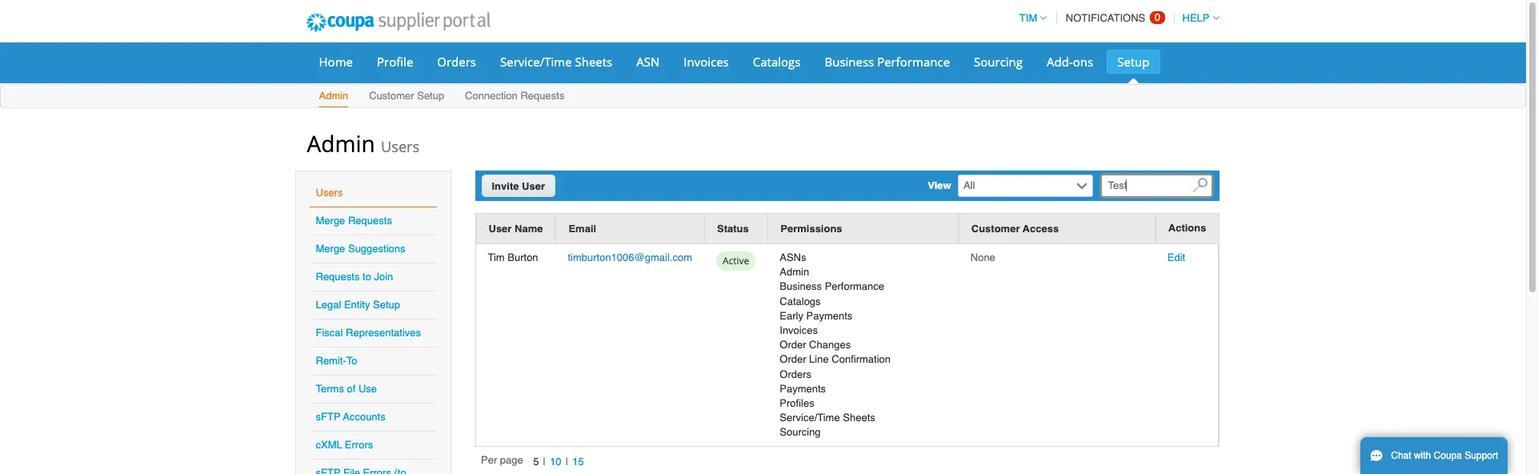Task type: vqa. For each thing, say whether or not it's contained in the screenshot.
Option on the top
no



Task type: locate. For each thing, give the bounding box(es) containing it.
merge for merge requests
[[316, 215, 345, 227]]

sheets down confirmation
[[843, 412, 876, 424]]

admin down admin link
[[307, 128, 375, 159]]

sourcing down profiles
[[780, 426, 821, 438]]

connection requests link
[[464, 86, 566, 107]]

0 horizontal spatial service/time
[[500, 54, 572, 70]]

2 vertical spatial admin
[[780, 266, 810, 278]]

0 vertical spatial orders
[[437, 54, 476, 70]]

cxml
[[316, 439, 342, 451]]

0 vertical spatial merge
[[316, 215, 345, 227]]

0 vertical spatial performance
[[878, 54, 951, 70]]

invoices down early
[[780, 324, 818, 336]]

sourcing
[[975, 54, 1023, 70], [780, 426, 821, 438]]

navigation
[[1013, 2, 1220, 34], [481, 453, 589, 471]]

0 horizontal spatial customer
[[369, 90, 414, 102]]

tim up sourcing link on the right
[[1020, 12, 1038, 24]]

requests left to at bottom left
[[316, 271, 360, 283]]

admin inside asns admin business performance catalogs early payments invoices order changes order line confirmation orders payments profiles service/time sheets sourcing
[[780, 266, 810, 278]]

sftp accounts link
[[316, 411, 386, 423]]

0 vertical spatial user
[[522, 180, 545, 192]]

actions
[[1169, 222, 1207, 234]]

legal entity setup
[[316, 299, 400, 311]]

user
[[522, 180, 545, 192], [489, 223, 512, 235]]

1 vertical spatial users
[[316, 187, 343, 199]]

15 button
[[569, 453, 589, 470]]

performance inside asns admin business performance catalogs early payments invoices order changes order line confirmation orders payments profiles service/time sheets sourcing
[[825, 281, 885, 293]]

add-ons
[[1047, 54, 1094, 70]]

0 vertical spatial customer
[[369, 90, 414, 102]]

customer up none
[[972, 223, 1020, 235]]

1 | from the left
[[543, 456, 546, 468]]

1 horizontal spatial user
[[522, 180, 545, 192]]

business performance
[[825, 54, 951, 70]]

requests for merge requests
[[348, 215, 392, 227]]

0 horizontal spatial sheets
[[575, 54, 613, 70]]

chat with coupa support
[[1392, 450, 1499, 461]]

business down asns
[[780, 281, 822, 293]]

order
[[780, 339, 807, 351], [780, 353, 807, 365]]

1 vertical spatial service/time
[[780, 412, 840, 424]]

tim burton
[[488, 251, 539, 263]]

1 horizontal spatial service/time
[[780, 412, 840, 424]]

1 vertical spatial catalogs
[[780, 295, 821, 307]]

1 vertical spatial navigation
[[481, 453, 589, 471]]

0 vertical spatial sourcing
[[975, 54, 1023, 70]]

catalogs
[[753, 54, 801, 70], [780, 295, 821, 307]]

1 vertical spatial business
[[780, 281, 822, 293]]

service/time inside asns admin business performance catalogs early payments invoices order changes order line confirmation orders payments profiles service/time sheets sourcing
[[780, 412, 840, 424]]

invoices inside invoices link
[[684, 54, 729, 70]]

user right the invite
[[522, 180, 545, 192]]

changes
[[810, 339, 851, 351]]

10 button
[[546, 453, 566, 470]]

representatives
[[346, 327, 421, 339]]

1 vertical spatial merge
[[316, 243, 345, 255]]

1 vertical spatial admin
[[307, 128, 375, 159]]

| right 10
[[566, 456, 569, 468]]

invoices
[[684, 54, 729, 70], [780, 324, 818, 336]]

0 vertical spatial order
[[780, 339, 807, 351]]

orders up connection
[[437, 54, 476, 70]]

orders inside 'link'
[[437, 54, 476, 70]]

1 merge from the top
[[316, 215, 345, 227]]

2 merge from the top
[[316, 243, 345, 255]]

payments up changes
[[807, 310, 853, 322]]

payments
[[807, 310, 853, 322], [780, 383, 826, 395]]

service/time down profiles
[[780, 412, 840, 424]]

requests down service/time sheets
[[521, 90, 565, 102]]

merge down the users link
[[316, 215, 345, 227]]

timburton1006@gmail.com link
[[568, 251, 693, 263]]

1 vertical spatial sourcing
[[780, 426, 821, 438]]

user left "name"
[[489, 223, 512, 235]]

tim left burton
[[488, 251, 505, 263]]

tim inside navigation
[[1020, 12, 1038, 24]]

requests for connection requests
[[521, 90, 565, 102]]

customer
[[369, 90, 414, 102], [972, 223, 1020, 235]]

0 vertical spatial sheets
[[575, 54, 613, 70]]

tim
[[1020, 12, 1038, 24], [488, 251, 505, 263]]

2 horizontal spatial setup
[[1118, 54, 1150, 70]]

per
[[481, 454, 497, 466]]

invoices inside asns admin business performance catalogs early payments invoices order changes order line confirmation orders payments profiles service/time sheets sourcing
[[780, 324, 818, 336]]

0 horizontal spatial user
[[489, 223, 512, 235]]

1 horizontal spatial users
[[381, 137, 420, 156]]

1 horizontal spatial orders
[[780, 368, 812, 380]]

fiscal representatives
[[316, 327, 421, 339]]

requests up "suggestions"
[[348, 215, 392, 227]]

0 horizontal spatial sourcing
[[780, 426, 821, 438]]

per page
[[481, 454, 524, 466]]

users link
[[316, 187, 343, 199]]

0 vertical spatial admin
[[319, 90, 349, 102]]

1 horizontal spatial setup
[[417, 90, 445, 102]]

payments up profiles
[[780, 383, 826, 395]]

service/time up connection requests
[[500, 54, 572, 70]]

0 vertical spatial invoices
[[684, 54, 729, 70]]

profiles
[[780, 397, 815, 409]]

0 vertical spatial payments
[[807, 310, 853, 322]]

1 vertical spatial user
[[489, 223, 512, 235]]

legal
[[316, 299, 341, 311]]

profile link
[[367, 50, 424, 74]]

sftp accounts
[[316, 411, 386, 423]]

1 horizontal spatial tim
[[1020, 12, 1038, 24]]

1 horizontal spatial business
[[825, 54, 875, 70]]

|
[[543, 456, 546, 468], [566, 456, 569, 468]]

0 horizontal spatial setup
[[373, 299, 400, 311]]

sftp
[[316, 411, 341, 423]]

business inside asns admin business performance catalogs early payments invoices order changes order line confirmation orders payments profiles service/time sheets sourcing
[[780, 281, 822, 293]]

0 vertical spatial service/time
[[500, 54, 572, 70]]

1 vertical spatial performance
[[825, 281, 885, 293]]

Search text field
[[1102, 175, 1213, 197]]

admin down asns
[[780, 266, 810, 278]]

admin for admin users
[[307, 128, 375, 159]]

invoices right asn link
[[684, 54, 729, 70]]

remit-
[[316, 355, 347, 367]]

chat with coupa support button
[[1361, 437, 1509, 474]]

errors
[[345, 439, 373, 451]]

terms of use
[[316, 383, 377, 395]]

sheets left asn
[[575, 54, 613, 70]]

0 vertical spatial setup
[[1118, 54, 1150, 70]]

1 horizontal spatial invoices
[[780, 324, 818, 336]]

| right 5
[[543, 456, 546, 468]]

1 horizontal spatial customer
[[972, 223, 1020, 235]]

1 vertical spatial order
[[780, 353, 807, 365]]

1 horizontal spatial navigation
[[1013, 2, 1220, 34]]

admin users
[[307, 128, 420, 159]]

0 vertical spatial requests
[[521, 90, 565, 102]]

help link
[[1176, 12, 1220, 24]]

0 vertical spatial tim
[[1020, 12, 1038, 24]]

orders
[[437, 54, 476, 70], [780, 368, 812, 380]]

asns admin business performance catalogs early payments invoices order changes order line confirmation orders payments profiles service/time sheets sourcing
[[780, 251, 891, 438]]

customer setup link
[[369, 86, 445, 107]]

customer inside button
[[972, 223, 1020, 235]]

catalogs link
[[743, 50, 811, 74]]

1 vertical spatial setup
[[417, 90, 445, 102]]

active
[[723, 254, 750, 267]]

sheets inside asns admin business performance catalogs early payments invoices order changes order line confirmation orders payments profiles service/time sheets sourcing
[[843, 412, 876, 424]]

customer inside "link"
[[369, 90, 414, 102]]

setup down join
[[373, 299, 400, 311]]

setup down orders 'link'
[[417, 90, 445, 102]]

1 vertical spatial tim
[[488, 251, 505, 263]]

permissions
[[781, 223, 843, 235]]

1 horizontal spatial sheets
[[843, 412, 876, 424]]

orders inside asns admin business performance catalogs early payments invoices order changes order line confirmation orders payments profiles service/time sheets sourcing
[[780, 368, 812, 380]]

0 horizontal spatial invoices
[[684, 54, 729, 70]]

1 vertical spatial sheets
[[843, 412, 876, 424]]

1 vertical spatial requests
[[348, 215, 392, 227]]

sourcing inside sourcing link
[[975, 54, 1023, 70]]

customer down profile at the top
[[369, 90, 414, 102]]

help
[[1183, 12, 1210, 24]]

entity
[[344, 299, 370, 311]]

customer for customer access
[[972, 223, 1020, 235]]

0 horizontal spatial orders
[[437, 54, 476, 70]]

add-ons link
[[1037, 50, 1104, 74]]

admin link
[[318, 86, 349, 107]]

status
[[717, 223, 749, 235]]

1 vertical spatial orders
[[780, 368, 812, 380]]

setup down notifications 0
[[1118, 54, 1150, 70]]

1 vertical spatial customer
[[972, 223, 1020, 235]]

fiscal representatives link
[[316, 327, 421, 339]]

catalogs up early
[[780, 295, 821, 307]]

0 horizontal spatial tim
[[488, 251, 505, 263]]

0 vertical spatial business
[[825, 54, 875, 70]]

business right catalogs link
[[825, 54, 875, 70]]

0 horizontal spatial navigation
[[481, 453, 589, 471]]

1 vertical spatial invoices
[[780, 324, 818, 336]]

users up merge requests
[[316, 187, 343, 199]]

business performance link
[[815, 50, 961, 74]]

timburton1006@gmail.com
[[568, 251, 693, 263]]

sourcing down "tim" link
[[975, 54, 1023, 70]]

order left line
[[780, 353, 807, 365]]

tim link
[[1013, 12, 1048, 24]]

search image
[[1194, 178, 1208, 193]]

0 vertical spatial navigation
[[1013, 2, 1220, 34]]

requests
[[521, 90, 565, 102], [348, 215, 392, 227], [316, 271, 360, 283]]

users
[[381, 137, 420, 156], [316, 187, 343, 199]]

admin down home link
[[319, 90, 349, 102]]

0 horizontal spatial |
[[543, 456, 546, 468]]

users down customer setup "link"
[[381, 137, 420, 156]]

1 horizontal spatial sourcing
[[975, 54, 1023, 70]]

merge down the merge requests link
[[316, 243, 345, 255]]

0 horizontal spatial business
[[780, 281, 822, 293]]

coupa supplier portal image
[[295, 2, 501, 42]]

admin
[[319, 90, 349, 102], [307, 128, 375, 159], [780, 266, 810, 278]]

0 vertical spatial users
[[381, 137, 420, 156]]

catalogs right invoices link
[[753, 54, 801, 70]]

early
[[780, 310, 804, 322]]

1 horizontal spatial |
[[566, 456, 569, 468]]

invite user
[[492, 180, 545, 192]]

orders down line
[[780, 368, 812, 380]]

5
[[533, 456, 539, 468]]

order down early
[[780, 339, 807, 351]]

setup link
[[1108, 50, 1161, 74]]

access
[[1023, 223, 1059, 235]]



Task type: describe. For each thing, give the bounding box(es) containing it.
2 | from the left
[[566, 456, 569, 468]]

connection requests
[[465, 90, 565, 102]]

users inside admin users
[[381, 137, 420, 156]]

merge for merge suggestions
[[316, 243, 345, 255]]

requests to join
[[316, 271, 393, 283]]

edit
[[1168, 251, 1186, 263]]

terms
[[316, 383, 344, 395]]

setup inside "link"
[[1118, 54, 1150, 70]]

tim for tim
[[1020, 12, 1038, 24]]

View text field
[[960, 175, 1073, 196]]

asn
[[637, 54, 660, 70]]

home link
[[309, 50, 364, 74]]

connection
[[465, 90, 518, 102]]

remit-to link
[[316, 355, 358, 367]]

name
[[515, 223, 543, 235]]

cxml errors link
[[316, 439, 373, 451]]

2 vertical spatial requests
[[316, 271, 360, 283]]

cxml errors
[[316, 439, 373, 451]]

invite user link
[[482, 175, 556, 197]]

merge suggestions link
[[316, 243, 406, 255]]

permissions button
[[781, 220, 843, 237]]

use
[[359, 383, 377, 395]]

confirmation
[[832, 353, 891, 365]]

2 vertical spatial setup
[[373, 299, 400, 311]]

invite
[[492, 180, 519, 192]]

10
[[550, 456, 562, 468]]

merge suggestions
[[316, 243, 406, 255]]

join
[[374, 271, 393, 283]]

user name button
[[489, 220, 543, 237]]

user inside button
[[489, 223, 512, 235]]

1 order from the top
[[780, 339, 807, 351]]

5 | 10 | 15
[[533, 456, 584, 468]]

profile
[[377, 54, 413, 70]]

navigation containing per page
[[481, 453, 589, 471]]

5 button
[[529, 453, 543, 470]]

email
[[569, 223, 597, 235]]

line
[[810, 353, 829, 365]]

sourcing link
[[964, 50, 1034, 74]]

service/time sheets
[[500, 54, 613, 70]]

asns
[[780, 251, 807, 263]]

orders link
[[427, 50, 487, 74]]

to
[[363, 271, 371, 283]]

tim for tim burton
[[488, 251, 505, 263]]

with
[[1415, 450, 1432, 461]]

requests to join link
[[316, 271, 393, 283]]

admin for admin
[[319, 90, 349, 102]]

suggestions
[[348, 243, 406, 255]]

customer access button
[[972, 220, 1059, 237]]

catalogs inside asns admin business performance catalogs early payments invoices order changes order line confirmation orders payments profiles service/time sheets sourcing
[[780, 295, 821, 307]]

customer setup
[[369, 90, 445, 102]]

15
[[573, 456, 584, 468]]

customer for customer setup
[[369, 90, 414, 102]]

support
[[1466, 450, 1499, 461]]

setup inside "link"
[[417, 90, 445, 102]]

performance inside business performance link
[[878, 54, 951, 70]]

active button
[[717, 251, 756, 276]]

2 order from the top
[[780, 353, 807, 365]]

terms of use link
[[316, 383, 377, 395]]

0 vertical spatial catalogs
[[753, 54, 801, 70]]

email button
[[569, 220, 597, 237]]

0
[[1155, 11, 1161, 23]]

edit link
[[1168, 251, 1186, 263]]

notifications 0
[[1066, 11, 1161, 24]]

notifications
[[1066, 12, 1146, 24]]

status button
[[717, 220, 749, 237]]

home
[[319, 54, 353, 70]]

legal entity setup link
[[316, 299, 400, 311]]

page
[[500, 454, 524, 466]]

merge requests link
[[316, 215, 392, 227]]

chat
[[1392, 450, 1412, 461]]

ons
[[1074, 54, 1094, 70]]

1 vertical spatial payments
[[780, 383, 826, 395]]

navigation containing notifications 0
[[1013, 2, 1220, 34]]

view
[[928, 179, 952, 191]]

merge requests
[[316, 215, 392, 227]]

service/time sheets link
[[490, 50, 623, 74]]

coupa
[[1435, 450, 1463, 461]]

accounts
[[343, 411, 386, 423]]

burton
[[508, 251, 539, 263]]

sourcing inside asns admin business performance catalogs early payments invoices order changes order line confirmation orders payments profiles service/time sheets sourcing
[[780, 426, 821, 438]]

remit-to
[[316, 355, 358, 367]]

none
[[971, 251, 996, 263]]

0 horizontal spatial users
[[316, 187, 343, 199]]

fiscal
[[316, 327, 343, 339]]

of
[[347, 383, 356, 395]]

invoices link
[[674, 50, 740, 74]]



